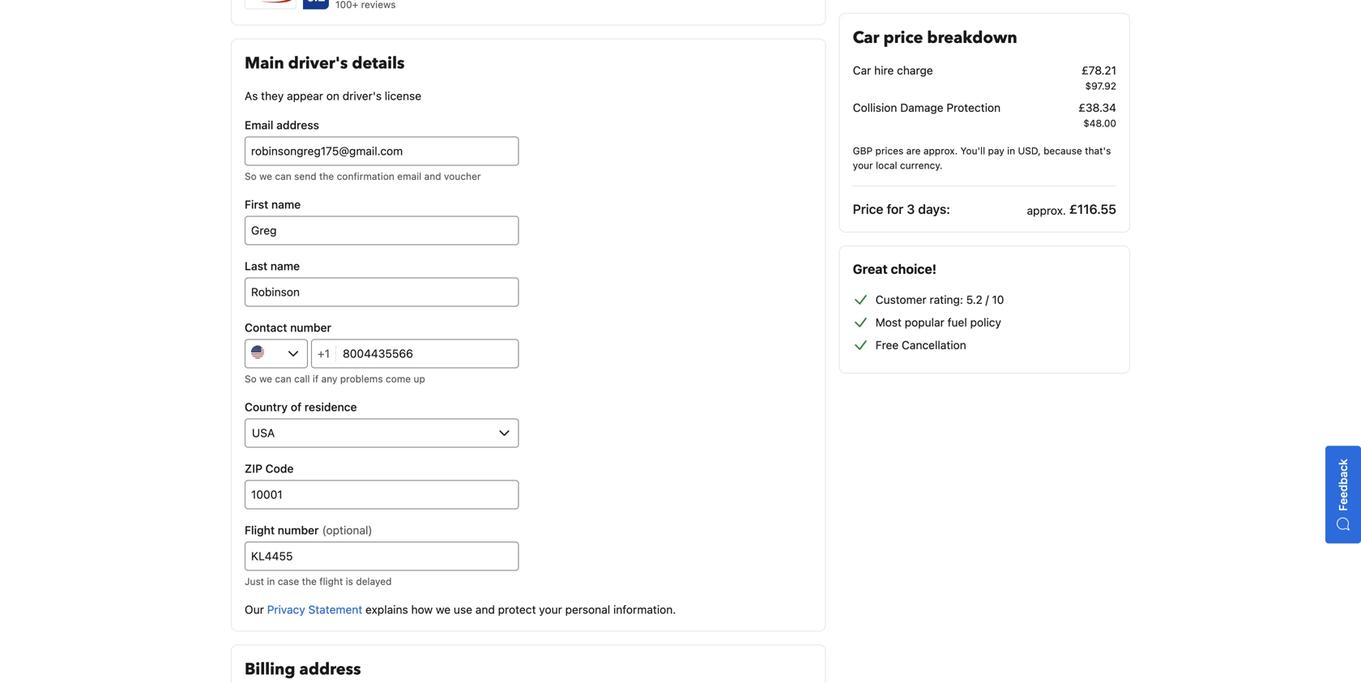 Task type: locate. For each thing, give the bounding box(es) containing it.
driver's
[[288, 52, 348, 74], [343, 89, 382, 102]]

1 horizontal spatial the
[[319, 170, 334, 182]]

we for contact
[[259, 373, 272, 384]]

1 vertical spatial so
[[245, 373, 257, 384]]

0 vertical spatial in
[[1007, 145, 1015, 156]]

collision damage protection
[[853, 101, 1001, 114]]

your down the gbp
[[853, 160, 873, 171]]

1 vertical spatial and
[[476, 603, 495, 616]]

£38.34 $48.00
[[1079, 101, 1117, 129]]

name right first
[[271, 198, 301, 211]]

send
[[294, 170, 317, 182]]

address right billing
[[299, 658, 361, 681]]

code
[[265, 462, 294, 475]]

your inside gbp prices are approx. you'll pay in usd, because that's your local currency.
[[853, 160, 873, 171]]

in inside alert
[[267, 576, 275, 587]]

free
[[876, 338, 899, 352]]

first name
[[245, 198, 301, 211]]

ZIP Code text field
[[245, 480, 519, 509]]

popular
[[905, 316, 945, 329]]

approx. left £116.55
[[1027, 204, 1066, 217]]

approx.
[[924, 145, 958, 156], [1027, 204, 1066, 217]]

so up first
[[245, 170, 257, 182]]

we up first name
[[259, 170, 272, 182]]

1 horizontal spatial your
[[853, 160, 873, 171]]

car price breakdown
[[853, 27, 1018, 49]]

name for first name
[[271, 198, 301, 211]]

hire
[[874, 64, 894, 77]]

1 vertical spatial name
[[271, 259, 300, 273]]

car
[[853, 27, 880, 49], [853, 64, 871, 77]]

your right "protect"
[[539, 603, 562, 616]]

personal
[[565, 603, 610, 616]]

0 vertical spatial and
[[424, 170, 441, 182]]

we up country
[[259, 373, 272, 384]]

0 vertical spatial the
[[319, 170, 334, 182]]

because
[[1044, 145, 1082, 156]]

0 vertical spatial so
[[245, 170, 257, 182]]

driver's up appear
[[288, 52, 348, 74]]

just in case the flight is delayed alert
[[245, 574, 519, 589]]

0 horizontal spatial approx.
[[924, 145, 958, 156]]

1 horizontal spatial and
[[476, 603, 495, 616]]

voucher
[[444, 170, 481, 182]]

name for last name
[[271, 259, 300, 273]]

0 vertical spatial driver's
[[288, 52, 348, 74]]

problems
[[340, 373, 383, 384]]

as
[[245, 89, 258, 102]]

supplied by easirent image
[[246, 0, 296, 8]]

$48.00
[[1084, 118, 1117, 129]]

0 vertical spatial approx.
[[924, 145, 958, 156]]

2 car from the top
[[853, 64, 871, 77]]

so we can call if any problems come up alert
[[245, 371, 519, 386]]

great choice!
[[853, 261, 937, 277]]

0 vertical spatial address
[[276, 118, 319, 132]]

2 so from the top
[[245, 373, 257, 384]]

are
[[906, 145, 921, 156]]

1 vertical spatial number
[[278, 523, 319, 537]]

/
[[986, 293, 989, 306]]

1 vertical spatial car
[[853, 64, 871, 77]]

days:
[[918, 201, 950, 217]]

great
[[853, 261, 888, 277]]

feedback
[[1337, 459, 1350, 511]]

1 vertical spatial can
[[275, 373, 292, 384]]

email
[[245, 118, 273, 132]]

1 so from the top
[[245, 170, 257, 182]]

0 horizontal spatial in
[[267, 576, 275, 587]]

so for contact number
[[245, 373, 257, 384]]

can left call
[[275, 373, 292, 384]]

number
[[290, 321, 331, 334], [278, 523, 319, 537]]

main
[[245, 52, 284, 74]]

1 vertical spatial address
[[299, 658, 361, 681]]

country
[[245, 400, 288, 414]]

protect
[[498, 603, 536, 616]]

1 vertical spatial driver's
[[343, 89, 382, 102]]

can left send
[[275, 170, 292, 182]]

they
[[261, 89, 284, 102]]

and inside alert
[[424, 170, 441, 182]]

main driver's details
[[245, 52, 405, 74]]

0 vertical spatial car
[[853, 27, 880, 49]]

customer rating: 5.2 / 10
[[876, 293, 1004, 306]]

approx. up "currency."
[[924, 145, 958, 156]]

customer
[[876, 293, 927, 306]]

1 vertical spatial approx.
[[1027, 204, 1066, 217]]

address down appear
[[276, 118, 319, 132]]

address
[[276, 118, 319, 132], [299, 658, 361, 681]]

1 car from the top
[[853, 27, 880, 49]]

privacy
[[267, 603, 305, 616]]

explains
[[366, 603, 408, 616]]

0 horizontal spatial and
[[424, 170, 441, 182]]

First name text field
[[245, 216, 519, 245]]

1 can from the top
[[275, 170, 292, 182]]

driver's right on
[[343, 89, 382, 102]]

we left use at the bottom of the page
[[436, 603, 451, 616]]

0 horizontal spatial your
[[539, 603, 562, 616]]

and for voucher
[[424, 170, 441, 182]]

0 vertical spatial we
[[259, 170, 272, 182]]

$97.92
[[1086, 80, 1117, 92]]

1 horizontal spatial in
[[1007, 145, 1015, 156]]

number up +1
[[290, 321, 331, 334]]

call
[[294, 373, 310, 384]]

case
[[278, 576, 299, 587]]

the right case
[[302, 576, 317, 587]]

0 vertical spatial number
[[290, 321, 331, 334]]

in right just
[[267, 576, 275, 587]]

car up hire
[[853, 27, 880, 49]]

so we can send the confirmation email and voucher
[[245, 170, 481, 182]]

email address
[[245, 118, 319, 132]]

5.2
[[966, 293, 983, 306]]

car for car hire charge
[[853, 64, 871, 77]]

we
[[259, 170, 272, 182], [259, 373, 272, 384], [436, 603, 451, 616]]

1 vertical spatial your
[[539, 603, 562, 616]]

the right send
[[319, 170, 334, 182]]

so we can call if any problems come up
[[245, 373, 425, 384]]

can
[[275, 170, 292, 182], [275, 373, 292, 384]]

and right email
[[424, 170, 441, 182]]

0 vertical spatial your
[[853, 160, 873, 171]]

0 vertical spatial can
[[275, 170, 292, 182]]

in right pay in the top of the page
[[1007, 145, 1015, 156]]

so we can send the confirmation email and voucher alert
[[245, 169, 519, 183]]

Contact number telephone field
[[336, 339, 519, 368]]

is
[[346, 576, 353, 587]]

information.
[[613, 603, 676, 616]]

name right last
[[271, 259, 300, 273]]

if
[[313, 373, 319, 384]]

car left hire
[[853, 64, 871, 77]]

use
[[454, 603, 472, 616]]

3
[[907, 201, 915, 217]]

+1
[[318, 347, 330, 360]]

most
[[876, 316, 902, 329]]

and right use at the bottom of the page
[[476, 603, 495, 616]]

in inside gbp prices are approx. you'll pay in usd, because that's your local currency.
[[1007, 145, 1015, 156]]

your
[[853, 160, 873, 171], [539, 603, 562, 616]]

gbp
[[853, 145, 873, 156]]

free cancellation
[[876, 338, 967, 352]]

address for email address
[[276, 118, 319, 132]]

Email address email field
[[245, 136, 519, 166]]

as they appear on driver's license
[[245, 89, 422, 102]]

1 horizontal spatial approx.
[[1027, 204, 1066, 217]]

number right "flight"
[[278, 523, 319, 537]]

1 vertical spatial we
[[259, 373, 272, 384]]

(optional)
[[322, 523, 373, 537]]

2 vertical spatial we
[[436, 603, 451, 616]]

so up country
[[245, 373, 257, 384]]

1 vertical spatial in
[[267, 576, 275, 587]]

cancellation
[[902, 338, 967, 352]]

and
[[424, 170, 441, 182], [476, 603, 495, 616]]

2 can from the top
[[275, 373, 292, 384]]

0 vertical spatial name
[[271, 198, 301, 211]]

0 horizontal spatial the
[[302, 576, 317, 587]]

1 vertical spatial the
[[302, 576, 317, 587]]



Task type: describe. For each thing, give the bounding box(es) containing it.
pay
[[988, 145, 1005, 156]]

last name
[[245, 259, 300, 273]]

charge
[[897, 64, 933, 77]]

so for email address
[[245, 170, 257, 182]]

country of residence
[[245, 400, 357, 414]]

£78.21 $97.92
[[1082, 64, 1117, 92]]

approx. £116.55
[[1027, 201, 1117, 217]]

just in case the flight is delayed
[[245, 576, 392, 587]]

collision
[[853, 101, 897, 114]]

and for protect
[[476, 603, 495, 616]]

e.g. KL4455 text field
[[245, 542, 519, 571]]

details
[[352, 52, 405, 74]]

up
[[414, 373, 425, 384]]

on
[[326, 89, 340, 102]]

car hire charge
[[853, 64, 933, 77]]

flight
[[245, 523, 275, 537]]

currency.
[[900, 160, 943, 171]]

price
[[884, 27, 923, 49]]

license
[[385, 89, 422, 102]]

flight
[[319, 576, 343, 587]]

that's
[[1085, 145, 1111, 156]]

confirmation
[[337, 170, 395, 182]]

you'll
[[961, 145, 986, 156]]

car for car price breakdown
[[853, 27, 880, 49]]

local
[[876, 160, 897, 171]]

how
[[411, 603, 433, 616]]

zip code
[[245, 462, 294, 475]]

last
[[245, 259, 268, 273]]

£116.55
[[1070, 201, 1117, 217]]

statement
[[308, 603, 363, 616]]

most popular fuel policy
[[876, 316, 1002, 329]]

gbp prices are approx. you'll pay in usd, because that's your local currency.
[[853, 145, 1111, 171]]

privacy statement button
[[267, 602, 363, 618]]

any
[[321, 373, 338, 384]]

usd,
[[1018, 145, 1041, 156]]

first
[[245, 198, 268, 211]]

delayed
[[356, 576, 392, 587]]

rating:
[[930, 293, 963, 306]]

price for 3 days:
[[853, 201, 950, 217]]

email
[[397, 170, 422, 182]]

£38.34
[[1079, 101, 1117, 114]]

our privacy statement explains how we use and protect your personal information.
[[245, 603, 676, 616]]

can for address
[[275, 170, 292, 182]]

address for billing address
[[299, 658, 361, 681]]

residence
[[305, 400, 357, 414]]

choice!
[[891, 261, 937, 277]]

come
[[386, 373, 411, 384]]

Last name text field
[[245, 277, 519, 307]]

our
[[245, 603, 264, 616]]

number for contact
[[290, 321, 331, 334]]

number for flight
[[278, 523, 319, 537]]

policy
[[970, 316, 1002, 329]]

prices
[[876, 145, 904, 156]]

approx. inside approx. £116.55
[[1027, 204, 1066, 217]]

zip
[[245, 462, 263, 475]]

just
[[245, 576, 264, 587]]

appear
[[287, 89, 323, 102]]

approx. inside gbp prices are approx. you'll pay in usd, because that's your local currency.
[[924, 145, 958, 156]]

flight number (optional)
[[245, 523, 373, 537]]

fuel
[[948, 316, 967, 329]]

feedback button
[[1326, 446, 1361, 543]]

damage
[[900, 101, 944, 114]]

billing
[[245, 658, 295, 681]]

of
[[291, 400, 302, 414]]

contact number
[[245, 321, 331, 334]]

protection
[[947, 101, 1001, 114]]

can for number
[[275, 373, 292, 384]]

we for email
[[259, 170, 272, 182]]

billing address
[[245, 658, 361, 681]]

for
[[887, 201, 904, 217]]

10
[[992, 293, 1004, 306]]



Task type: vqa. For each thing, say whether or not it's contained in the screenshot.
Map
no



